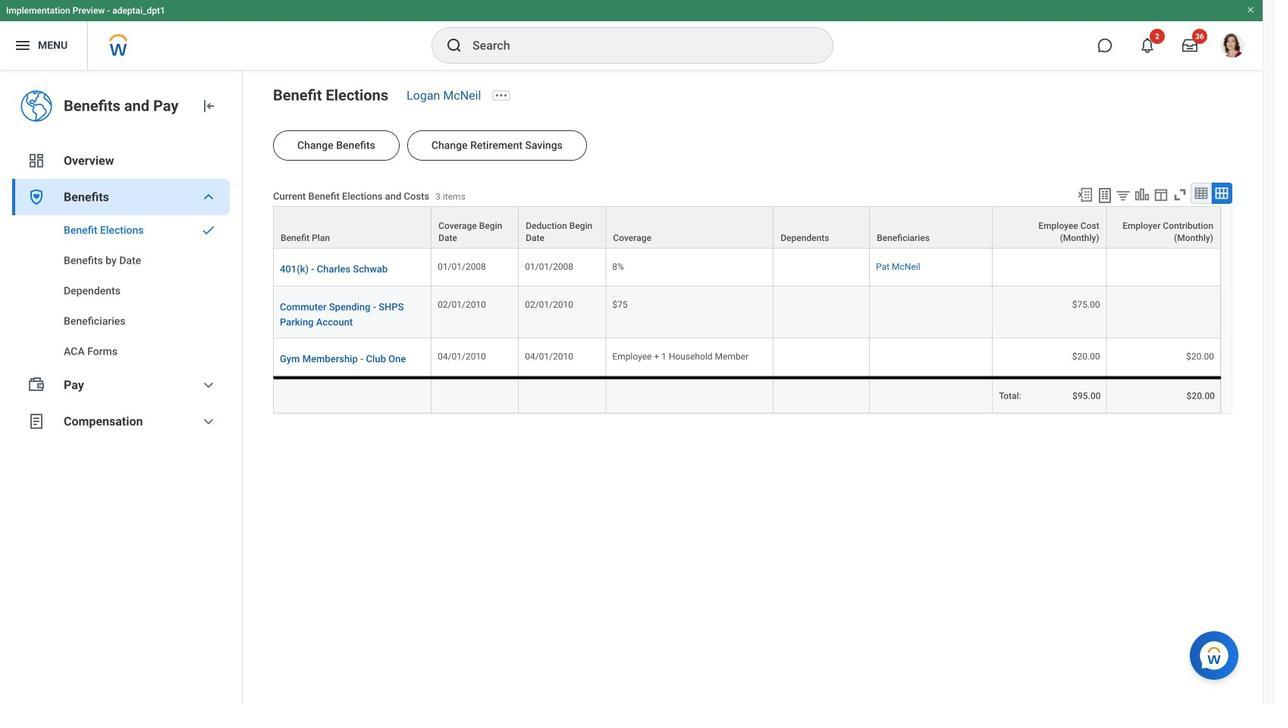 Task type: locate. For each thing, give the bounding box(es) containing it.
chevron down small image up check image
[[200, 188, 218, 206]]

1 chevron down small image from the top
[[200, 188, 218, 206]]

chevron down small image for benefits image
[[200, 188, 218, 206]]

banner
[[0, 0, 1263, 70]]

chevron down small image
[[200, 413, 218, 431]]

chevron down small image up chevron down small image
[[200, 376, 218, 394]]

2 chevron down small image from the top
[[200, 376, 218, 394]]

cell
[[774, 249, 870, 287], [993, 249, 1107, 287], [1107, 249, 1221, 287], [774, 287, 870, 339], [870, 287, 993, 339], [1107, 287, 1221, 339], [774, 339, 870, 377], [870, 339, 993, 377], [273, 377, 432, 414], [432, 377, 519, 414], [519, 377, 606, 414], [606, 377, 774, 414], [774, 377, 870, 414], [870, 377, 993, 414]]

justify image
[[14, 36, 32, 55]]

benefits image
[[27, 188, 46, 206]]

5 row from the top
[[273, 377, 1221, 414]]

row
[[273, 206, 1221, 249], [273, 249, 1221, 287], [273, 287, 1221, 339], [273, 339, 1221, 377], [273, 377, 1221, 414]]

chevron down small image
[[200, 188, 218, 206], [200, 376, 218, 394]]

task pay image
[[27, 376, 46, 394]]

expand/collapse chart image
[[1134, 187, 1151, 203]]

0 vertical spatial chevron down small image
[[200, 188, 218, 206]]

inbox large image
[[1183, 38, 1198, 53]]

Search Workday  search field
[[473, 29, 802, 62]]

1 vertical spatial chevron down small image
[[200, 376, 218, 394]]

close environment banner image
[[1246, 5, 1255, 14]]

dashboard image
[[27, 152, 46, 170]]

toolbar
[[1070, 183, 1233, 206]]

export to worksheets image
[[1096, 187, 1114, 205]]

navigation pane region
[[0, 70, 243, 705]]

click to view/edit grid preferences image
[[1153, 187, 1170, 203]]



Task type: vqa. For each thing, say whether or not it's contained in the screenshot.
"APPLICATION:" within the Offer for Job Application: Rachel Pearson ‎- R-00201 Customer Service Representative
no



Task type: describe. For each thing, give the bounding box(es) containing it.
table image
[[1194, 186, 1209, 201]]

benefits and pay element
[[64, 96, 187, 117]]

3 row from the top
[[273, 287, 1221, 339]]

export to excel image
[[1077, 187, 1094, 203]]

2 row from the top
[[273, 249, 1221, 287]]

fullscreen image
[[1172, 187, 1189, 203]]

4 row from the top
[[273, 339, 1221, 377]]

select to filter grid data image
[[1115, 187, 1132, 203]]

transformation import image
[[200, 97, 218, 115]]

search image
[[445, 36, 463, 55]]

1 row from the top
[[273, 206, 1221, 249]]

check image
[[200, 223, 218, 238]]

document alt image
[[27, 413, 46, 431]]

expand table image
[[1214, 186, 1230, 201]]

notifications large image
[[1140, 38, 1155, 53]]

profile logan mcneil image
[[1221, 33, 1245, 61]]

chevron down small image for task pay image
[[200, 376, 218, 394]]



